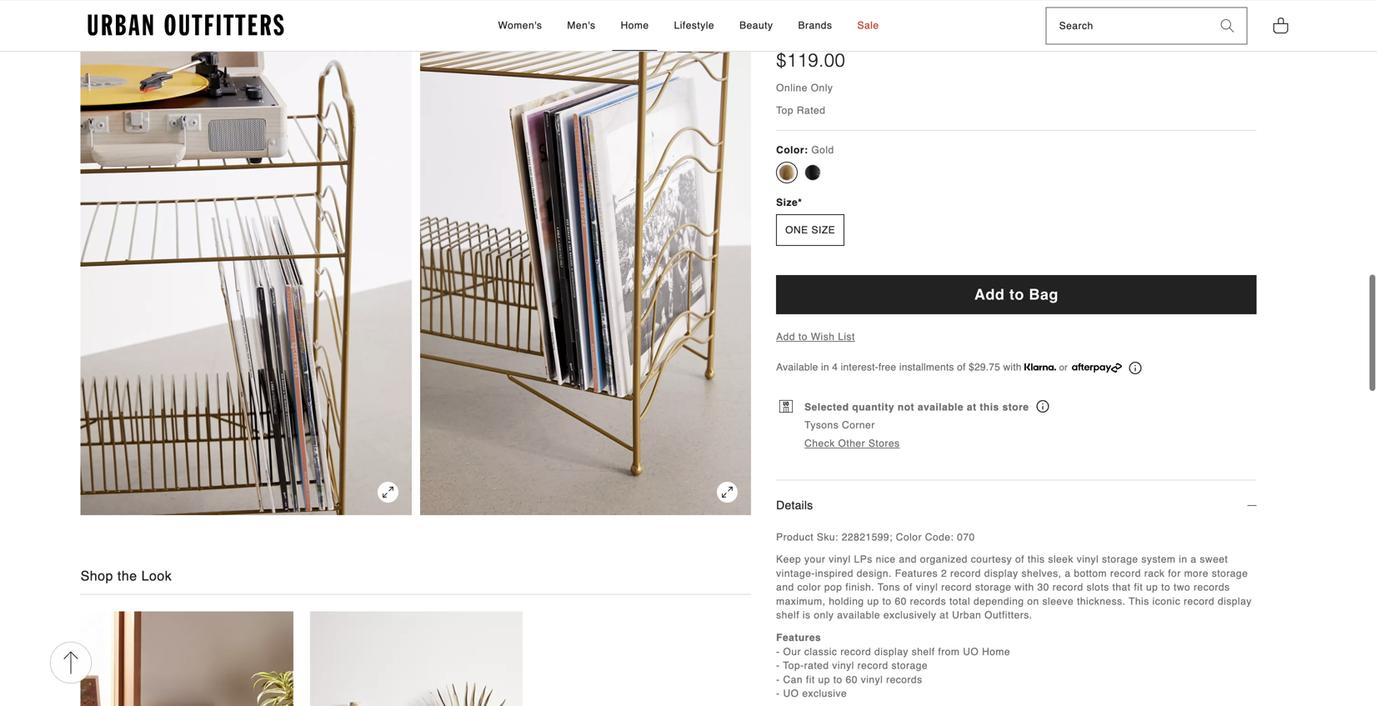 Task type: describe. For each thing, give the bounding box(es) containing it.
1 vertical spatial uo
[[784, 689, 800, 700]]

$119.00
[[777, 50, 846, 71]]

available
[[777, 362, 819, 373]]

1 vertical spatial display
[[1219, 596, 1253, 608]]

this inside the keep your vinyl lps nice and organized courtesy of this sleek vinyl storage system in a sweet vintage-inspired design. features 2 record display shelves, a bottom record rack for more storage and color pop finish. tons of vinyl record storage with 30 record slots that fit up to two records maximum, holding up to 60 records total depending on sleeve thickness. this iconic record display shelf is only available exclusively at urban outfitters.
[[1028, 554, 1046, 566]]

lifestyle
[[674, 19, 715, 31]]

in inside the keep your vinyl lps nice and organized courtesy of this sleek vinyl storage system in a sweet vintage-inspired design. features 2 record display shelves, a bottom record rack for more storage and color pop finish. tons of vinyl record storage with 30 record slots that fit up to two records maximum, holding up to 60 records total depending on sleeve thickness. this iconic record display shelf is only available exclusively at urban outfitters.
[[1180, 554, 1188, 566]]

size
[[812, 224, 836, 236]]

product
[[777, 532, 814, 543]]

0 vertical spatial with
[[1004, 362, 1022, 373]]

top-
[[784, 660, 805, 672]]

2 horizontal spatial up
[[1147, 582, 1159, 594]]

add to wish list
[[777, 331, 856, 343]]

top rated
[[777, 105, 826, 116]]

070
[[958, 532, 976, 543]]

to down tons
[[883, 596, 892, 608]]

30
[[1038, 582, 1050, 594]]

0 horizontal spatial and
[[777, 582, 795, 594]]

1 vertical spatial a
[[1065, 568, 1071, 580]]

sale link
[[850, 1, 888, 51]]

1 horizontal spatial up
[[868, 596, 880, 608]]

afterpay image
[[1073, 363, 1123, 373]]

design.
[[857, 568, 892, 580]]

home inside features - our classic record display shelf from uo home - top-rated vinyl record storage - can fit up to 60 vinyl records - uo exclusive
[[983, 646, 1011, 658]]

or
[[1060, 363, 1068, 373]]

shop the look
[[81, 568, 172, 584]]

2
[[942, 568, 948, 580]]

men's link
[[559, 1, 604, 51]]

main navigation element
[[348, 1, 1030, 51]]

lps
[[855, 554, 873, 566]]

gold
[[812, 145, 835, 156]]

tons
[[878, 582, 901, 594]]

zoom in image
[[378, 482, 399, 503]]

add for add to bag
[[975, 286, 1005, 303]]

at inside the keep your vinyl lps nice and organized courtesy of this sleek vinyl storage system in a sweet vintage-inspired design. features 2 record display shelves, a bottom record rack for more storage and color pop finish. tons of vinyl record storage with 30 record slots that fit up to two records maximum, holding up to 60 records total depending on sleeve thickness. this iconic record display shelf is only available exclusively at urban outfitters.
[[940, 610, 949, 622]]

free
[[879, 362, 897, 373]]

selected
[[805, 402, 850, 413]]

up inside features - our classic record display shelf from uo home - top-rated vinyl record storage - can fit up to 60 vinyl records - uo exclusive
[[819, 675, 831, 686]]

courtesy
[[972, 554, 1013, 566]]

22821599;
[[842, 532, 893, 543]]

sku:
[[817, 532, 839, 543]]

available in 4 interest-free installments of $29.75 with
[[777, 362, 1025, 373]]

3 - from the top
[[777, 675, 780, 686]]

product sku: 22821599; color code: 070
[[777, 532, 976, 543]]

exclusive
[[803, 689, 848, 700]]

crosley uo exclusive cream rose gold voyager bluetooth record player image
[[81, 612, 293, 706]]

one
[[786, 224, 809, 236]]

1 horizontal spatial display
[[985, 568, 1019, 580]]

this
[[1129, 596, 1150, 608]]

slots
[[1087, 582, 1110, 594]]

to inside button
[[1010, 286, 1025, 303]]

my shopping bag image
[[1273, 16, 1290, 35]]

1 vertical spatial records
[[911, 596, 947, 608]]

record down 'two'
[[1184, 596, 1215, 608]]

sale
[[858, 19, 880, 31]]

record right classic
[[841, 646, 872, 658]]

men's
[[568, 19, 596, 31]]

rated
[[805, 660, 830, 672]]

home link
[[613, 1, 658, 51]]

zoom in image
[[717, 482, 738, 503]]

two
[[1174, 582, 1191, 594]]

online only
[[777, 82, 834, 94]]

check other stores button
[[805, 437, 900, 451]]

star rating image
[[809, 24, 820, 35]]

fit inside the keep your vinyl lps nice and organized courtesy of this sleek vinyl storage system in a sweet vintage-inspired design. features 2 record display shelves, a bottom record rack for more storage and color pop finish. tons of vinyl record storage with 30 record slots that fit up to two records maximum, holding up to 60 records total depending on sleeve thickness. this iconic record display shelf is only available exclusively at urban outfitters.
[[1135, 582, 1144, 594]]

features inside the keep your vinyl lps nice and organized courtesy of this sleek vinyl storage system in a sweet vintage-inspired design. features 2 record display shelves, a bottom record rack for more storage and color pop finish. tons of vinyl record storage with 30 record slots that fit up to two records maximum, holding up to 60 records total depending on sleeve thickness. this iconic record display shelf is only available exclusively at urban outfitters.
[[896, 568, 938, 580]]

record up sleeve
[[1053, 582, 1084, 594]]

your
[[805, 554, 826, 566]]

stores
[[869, 438, 900, 450]]

0 horizontal spatial of
[[904, 582, 913, 594]]

0 vertical spatial records
[[1194, 582, 1231, 594]]

60 inside features - our classic record display shelf from uo home - top-rated vinyl record storage - can fit up to 60 vinyl records - uo exclusive
[[846, 675, 858, 686]]

is
[[803, 610, 811, 622]]

1 horizontal spatial uo
[[964, 646, 979, 658]]

2 horizontal spatial of
[[1016, 554, 1025, 566]]

tysons corner check other stores
[[805, 420, 900, 450]]

system
[[1142, 554, 1176, 566]]

exclusively
[[884, 610, 937, 622]]

only
[[811, 82, 834, 94]]

bag
[[1030, 286, 1059, 303]]

vinyl record storage shelf #5 image
[[420, 19, 752, 515]]

sleeve
[[1043, 596, 1075, 608]]

for
[[1169, 568, 1182, 580]]

features - our classic record display shelf from uo home - top-rated vinyl record storage - can fit up to 60 vinyl records - uo exclusive
[[777, 632, 1011, 700]]

details button
[[777, 481, 1257, 531]]

more
[[1185, 568, 1209, 580]]

4.5 stars element
[[777, 24, 831, 35]]

0 vertical spatial and
[[900, 554, 917, 566]]

1 star rating image from the left
[[788, 24, 798, 35]]

keep your vinyl lps nice and organized courtesy of this sleek vinyl storage system in a sweet vintage-inspired design. features 2 record display shelves, a bottom record rack for more storage and color pop finish. tons of vinyl record storage with 30 record slots that fit up to two records maximum, holding up to 60 records total depending on sleeve thickness. this iconic record display shelf is only available exclusively at urban outfitters.
[[777, 554, 1253, 622]]

color
[[798, 582, 822, 594]]

vinyl record storage shelf #2 image
[[81, 0, 412, 9]]

thickness.
[[1078, 596, 1126, 608]]

urban
[[953, 610, 982, 622]]

vintage-
[[777, 568, 816, 580]]

4 - from the top
[[777, 689, 780, 700]]

to left wish
[[799, 331, 808, 343]]

0 vertical spatial of
[[958, 362, 966, 373]]

rack
[[1145, 568, 1166, 580]]

women's link
[[490, 1, 551, 51]]

details
[[777, 499, 814, 512]]

brands
[[799, 19, 833, 31]]

wish
[[811, 331, 835, 343]]

quantity
[[853, 402, 895, 413]]

keep
[[777, 554, 802, 566]]

finish.
[[846, 582, 875, 594]]

pop
[[825, 582, 843, 594]]



Task type: vqa. For each thing, say whether or not it's contained in the screenshot.
2nd → from the left
no



Task type: locate. For each thing, give the bounding box(es) containing it.
0 vertical spatial in
[[822, 362, 830, 373]]

star rating image
[[788, 24, 798, 35], [798, 24, 809, 35], [820, 24, 831, 35]]

0 horizontal spatial 60
[[846, 675, 858, 686]]

display down exclusively
[[875, 646, 909, 658]]

vinyl
[[829, 554, 851, 566], [1077, 554, 1100, 566], [916, 582, 939, 594], [833, 660, 855, 672], [861, 675, 884, 686]]

black image
[[805, 164, 822, 181]]

0 vertical spatial home
[[621, 19, 649, 31]]

or button
[[1025, 360, 1142, 376]]

online
[[777, 82, 808, 94]]

look
[[141, 568, 172, 584]]

vinyl record storage shelf #4 image
[[81, 19, 412, 515]]

storage up depending
[[976, 582, 1012, 594]]

1 vertical spatial up
[[868, 596, 880, 608]]

uo right from
[[964, 646, 979, 658]]

$29.75
[[969, 362, 1001, 373]]

1 vertical spatial shelf
[[912, 646, 936, 658]]

shelf inside features - our classic record display shelf from uo home - top-rated vinyl record storage - can fit up to 60 vinyl records - uo exclusive
[[912, 646, 936, 658]]

60 inside the keep your vinyl lps nice and organized courtesy of this sleek vinyl storage system in a sweet vintage-inspired design. features 2 record display shelves, a bottom record rack for more storage and color pop finish. tons of vinyl record storage with 30 record slots that fit up to two records maximum, holding up to 60 records total depending on sleeve thickness. this iconic record display shelf is only available exclusively at urban outfitters.
[[895, 596, 907, 608]]

1 horizontal spatial available
[[918, 402, 964, 413]]

urban outfitters image
[[88, 14, 284, 36]]

interest-
[[841, 362, 879, 373]]

display
[[985, 568, 1019, 580], [1219, 596, 1253, 608], [875, 646, 909, 658]]

1 horizontal spatial fit
[[1135, 582, 1144, 594]]

color: gold
[[777, 145, 835, 156]]

a down 'sleek'
[[1065, 568, 1071, 580]]

this up shelves,
[[1028, 554, 1046, 566]]

up down rack
[[1147, 582, 1159, 594]]

not
[[898, 402, 915, 413]]

of left the $29.75
[[958, 362, 966, 373]]

check
[[805, 438, 836, 450]]

klarna image
[[1025, 364, 1057, 371]]

gold image
[[779, 164, 796, 181]]

1 - from the top
[[777, 646, 780, 658]]

1 vertical spatial at
[[940, 610, 949, 622]]

1 vertical spatial add
[[777, 331, 796, 343]]

add left the "bag"
[[975, 286, 1005, 303]]

list
[[838, 331, 856, 343]]

1 horizontal spatial of
[[958, 362, 966, 373]]

add to wish list button
[[777, 331, 856, 343]]

women's
[[498, 19, 543, 31]]

add inside add to bag button
[[975, 286, 1005, 303]]

0 horizontal spatial in
[[822, 362, 830, 373]]

1 horizontal spatial add
[[975, 286, 1005, 303]]

rated
[[797, 105, 826, 116]]

60
[[895, 596, 907, 608], [846, 675, 858, 686]]

bottom
[[1075, 568, 1108, 580]]

at
[[967, 402, 977, 413], [940, 610, 949, 622]]

vinyl record storage shelf #3 image
[[420, 0, 752, 9]]

color
[[896, 532, 922, 543]]

available right not
[[918, 402, 964, 413]]

0 vertical spatial shelf
[[777, 610, 800, 622]]

0 vertical spatial 60
[[895, 596, 907, 608]]

home down "outfitters."
[[983, 646, 1011, 658]]

None search field
[[1047, 8, 1209, 44]]

0 horizontal spatial a
[[1065, 568, 1071, 580]]

shelf inside the keep your vinyl lps nice and organized courtesy of this sleek vinyl storage system in a sweet vintage-inspired design. features 2 record display shelves, a bottom record rack for more storage and color pop finish. tons of vinyl record storage with 30 record slots that fit up to two records maximum, holding up to 60 records total depending on sleeve thickness. this iconic record display shelf is only available exclusively at urban outfitters.
[[777, 610, 800, 622]]

records down more
[[1194, 582, 1231, 594]]

store pickup image
[[780, 401, 793, 413], [780, 401, 793, 413]]

0 horizontal spatial uo
[[784, 689, 800, 700]]

home right "men's"
[[621, 19, 649, 31]]

store pickup image
[[1037, 401, 1050, 413]]

beauty
[[740, 19, 774, 31]]

records up exclusively
[[911, 596, 947, 608]]

to inside features - our classic record display shelf from uo home - top-rated vinyl record storage - can fit up to 60 vinyl records - uo exclusive
[[834, 675, 843, 686]]

organized
[[921, 554, 968, 566]]

other
[[839, 438, 866, 450]]

1 horizontal spatial 60
[[895, 596, 907, 608]]

1 horizontal spatial this
[[1028, 554, 1046, 566]]

total
[[950, 596, 971, 608]]

Search text field
[[1047, 8, 1209, 44]]

display down 'sweet'
[[1219, 596, 1253, 608]]

lifestyle link
[[666, 1, 723, 51]]

0 vertical spatial features
[[896, 568, 938, 580]]

add
[[975, 286, 1005, 303], [777, 331, 796, 343]]

to up exclusive
[[834, 675, 843, 686]]

in
[[822, 362, 830, 373], [1180, 554, 1188, 566]]

holding
[[829, 596, 865, 608]]

0 vertical spatial display
[[985, 568, 1019, 580]]

1 horizontal spatial and
[[900, 554, 917, 566]]

1 vertical spatial available
[[838, 610, 881, 622]]

features
[[896, 568, 938, 580], [777, 632, 822, 644]]

4
[[833, 362, 838, 373]]

of right tons
[[904, 582, 913, 594]]

0 horizontal spatial add
[[777, 331, 796, 343]]

0 vertical spatial this
[[980, 402, 1000, 413]]

0 horizontal spatial fit
[[806, 675, 816, 686]]

that
[[1113, 582, 1131, 594]]

search image
[[1222, 19, 1235, 33]]

top
[[777, 105, 794, 116]]

0 horizontal spatial features
[[777, 632, 822, 644]]

1 vertical spatial and
[[777, 582, 795, 594]]

records
[[1194, 582, 1231, 594], [911, 596, 947, 608], [887, 675, 923, 686]]

to left the "bag"
[[1010, 286, 1025, 303]]

1 horizontal spatial shelf
[[912, 646, 936, 658]]

to up iconic
[[1162, 582, 1171, 594]]

available
[[918, 402, 964, 413], [838, 610, 881, 622]]

1 horizontal spatial a
[[1191, 554, 1197, 566]]

iconic
[[1153, 596, 1181, 608]]

one size
[[786, 224, 836, 236]]

-
[[777, 646, 780, 658], [777, 660, 780, 672], [777, 675, 780, 686], [777, 689, 780, 700]]

in up for
[[1180, 554, 1188, 566]]

outfitters.
[[985, 610, 1033, 622]]

- left exclusive
[[777, 689, 780, 700]]

of up shelves,
[[1016, 554, 1025, 566]]

2 vertical spatial up
[[819, 675, 831, 686]]

features inside features - our classic record display shelf from uo home - top-rated vinyl record storage - can fit up to 60 vinyl records - uo exclusive
[[777, 632, 822, 644]]

to
[[1010, 286, 1025, 303], [799, 331, 808, 343], [1162, 582, 1171, 594], [883, 596, 892, 608], [834, 675, 843, 686]]

with inside the keep your vinyl lps nice and organized courtesy of this sleek vinyl storage system in a sweet vintage-inspired design. features 2 record display shelves, a bottom record rack for more storage and color pop finish. tons of vinyl record storage with 30 record slots that fit up to two records maximum, holding up to 60 records total depending on sleeve thickness. this iconic record display shelf is only available exclusively at urban outfitters.
[[1015, 582, 1035, 594]]

installments
[[900, 362, 955, 373]]

2 vertical spatial display
[[875, 646, 909, 658]]

uo
[[964, 646, 979, 658], [784, 689, 800, 700]]

up down finish.
[[868, 596, 880, 608]]

60 up exclusive
[[846, 675, 858, 686]]

1 vertical spatial 60
[[846, 675, 858, 686]]

original price: $119.00 element
[[777, 48, 846, 73]]

1 horizontal spatial at
[[967, 402, 977, 413]]

0 vertical spatial uo
[[964, 646, 979, 658]]

record right rated
[[858, 660, 889, 672]]

selected quantity not available at this store
[[805, 402, 1033, 413]]

inspired
[[816, 568, 854, 580]]

a up more
[[1191, 554, 1197, 566]]

uo down can
[[784, 689, 800, 700]]

classic
[[805, 646, 838, 658]]

corner
[[842, 420, 876, 431]]

2 star rating image from the left
[[798, 24, 809, 35]]

storage up that
[[1103, 554, 1139, 566]]

1 vertical spatial in
[[1180, 554, 1188, 566]]

storage down exclusively
[[892, 660, 928, 672]]

display inside features - our classic record display shelf from uo home - top-rated vinyl record storage - can fit up to 60 vinyl records - uo exclusive
[[875, 646, 909, 658]]

fit up this at the right
[[1135, 582, 1144, 594]]

with right the $29.75
[[1004, 362, 1022, 373]]

the
[[118, 568, 137, 584]]

depending
[[974, 596, 1025, 608]]

color:
[[777, 145, 809, 156]]

add for add to wish list
[[777, 331, 796, 343]]

0 vertical spatial available
[[918, 402, 964, 413]]

1 vertical spatial home
[[983, 646, 1011, 658]]

shop
[[81, 568, 113, 584]]

available down holding
[[838, 610, 881, 622]]

up up exclusive
[[819, 675, 831, 686]]

0 vertical spatial add
[[975, 286, 1005, 303]]

2 horizontal spatial display
[[1219, 596, 1253, 608]]

0 vertical spatial fit
[[1135, 582, 1144, 594]]

storage down 'sweet'
[[1213, 568, 1249, 580]]

0 horizontal spatial shelf
[[777, 610, 800, 622]]

0 horizontal spatial display
[[875, 646, 909, 658]]

- left our
[[777, 646, 780, 658]]

1 vertical spatial this
[[1028, 554, 1046, 566]]

this
[[980, 402, 1000, 413], [1028, 554, 1046, 566]]

nice
[[876, 554, 896, 566]]

3 star rating image from the left
[[820, 24, 831, 35]]

storage
[[1103, 554, 1139, 566], [1213, 568, 1249, 580], [976, 582, 1012, 594], [892, 660, 928, 672]]

shelf left from
[[912, 646, 936, 658]]

features left '2'
[[896, 568, 938, 580]]

record up total
[[942, 582, 973, 594]]

1 horizontal spatial in
[[1180, 554, 1188, 566]]

add to bag
[[975, 286, 1059, 303]]

shelves,
[[1022, 568, 1062, 580]]

store
[[1003, 402, 1030, 413]]

1 vertical spatial with
[[1015, 582, 1035, 594]]

with up on
[[1015, 582, 1035, 594]]

1 vertical spatial features
[[777, 632, 822, 644]]

0 horizontal spatial at
[[940, 610, 949, 622]]

fit inside features - our classic record display shelf from uo home - top-rated vinyl record storage - can fit up to 60 vinyl records - uo exclusive
[[806, 675, 816, 686]]

0 horizontal spatial home
[[621, 19, 649, 31]]

fit down rated
[[806, 675, 816, 686]]

our
[[784, 646, 802, 658]]

0 horizontal spatial this
[[980, 402, 1000, 413]]

- left top-
[[777, 660, 780, 672]]

records inside features - our classic record display shelf from uo home - top-rated vinyl record storage - can fit up to 60 vinyl records - uo exclusive
[[887, 675, 923, 686]]

home inside 'main navigation' element
[[621, 19, 649, 31]]

1 vertical spatial fit
[[806, 675, 816, 686]]

code:
[[926, 532, 954, 543]]

shelf left is
[[777, 610, 800, 622]]

0 horizontal spatial available
[[838, 610, 881, 622]]

record up that
[[1111, 568, 1142, 580]]

1 horizontal spatial home
[[983, 646, 1011, 658]]

maximum,
[[777, 596, 826, 608]]

from
[[939, 646, 960, 658]]

0 vertical spatial at
[[967, 402, 977, 413]]

features up our
[[777, 632, 822, 644]]

and down vintage- at right bottom
[[777, 582, 795, 594]]

0 horizontal spatial up
[[819, 675, 831, 686]]

1 vertical spatial of
[[1016, 554, 1025, 566]]

60 up exclusively
[[895, 596, 907, 608]]

luciana wavy wall shelf image
[[310, 612, 523, 706]]

sweet
[[1201, 554, 1229, 566]]

only
[[814, 610, 834, 622]]

storage inside features - our classic record display shelf from uo home - top-rated vinyl record storage - can fit up to 60 vinyl records - uo exclusive
[[892, 660, 928, 672]]

0 vertical spatial up
[[1147, 582, 1159, 594]]

2 - from the top
[[777, 660, 780, 672]]

beauty link
[[732, 1, 782, 51]]

and right nice
[[900, 554, 917, 566]]

display down the courtesy
[[985, 568, 1019, 580]]

tysons
[[805, 420, 839, 431]]

0 vertical spatial a
[[1191, 554, 1197, 566]]

in left 4 on the right bottom
[[822, 362, 830, 373]]

records down exclusively
[[887, 675, 923, 686]]

1 horizontal spatial features
[[896, 568, 938, 580]]

home
[[621, 19, 649, 31], [983, 646, 1011, 658]]

available inside the keep your vinyl lps nice and organized courtesy of this sleek vinyl storage system in a sweet vintage-inspired design. features 2 record display shelves, a bottom record rack for more storage and color pop finish. tons of vinyl record storage with 30 record slots that fit up to two records maximum, holding up to 60 records total depending on sleeve thickness. this iconic record display shelf is only available exclusively at urban outfitters.
[[838, 610, 881, 622]]

can
[[784, 675, 803, 686]]

2 vertical spatial of
[[904, 582, 913, 594]]

- left can
[[777, 675, 780, 686]]

this left store at the right of page
[[980, 402, 1000, 413]]

2 vertical spatial records
[[887, 675, 923, 686]]

record right '2'
[[951, 568, 982, 580]]

add up available
[[777, 331, 796, 343]]

brands link
[[790, 1, 841, 51]]

at left urban
[[940, 610, 949, 622]]

at down the $29.75
[[967, 402, 977, 413]]

sleek
[[1049, 554, 1074, 566]]



